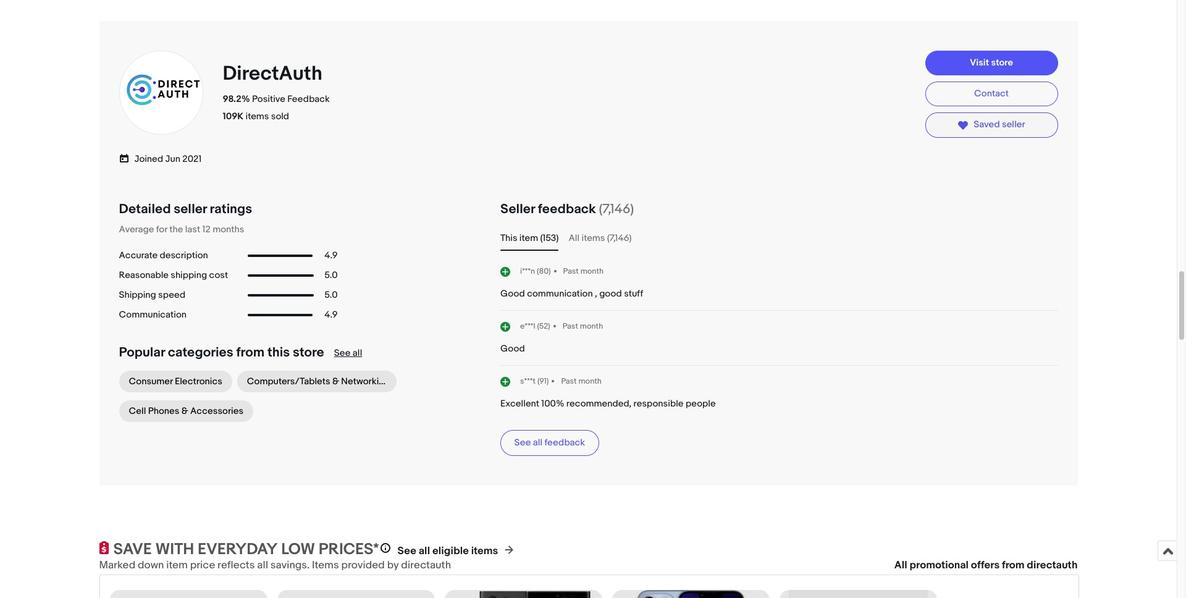 Task type: vqa. For each thing, say whether or not it's contained in the screenshot.
the top 5.0
yes



Task type: describe. For each thing, give the bounding box(es) containing it.
seller feedback (7,146)
[[501, 201, 634, 218]]

responsible
[[634, 398, 684, 410]]

see all feedback
[[515, 437, 585, 449]]

see all eligible items link
[[398, 545, 498, 557]]

joined jun 2021
[[134, 153, 202, 165]]

0 horizontal spatial store
[[293, 345, 324, 361]]

past month for ,
[[563, 266, 604, 276]]

items inside 'tab list'
[[582, 232, 605, 244]]

1 vertical spatial past
[[563, 321, 579, 331]]

low
[[281, 540, 315, 559]]

cell phones & accessories
[[129, 405, 244, 417]]

recommended,
[[567, 398, 632, 410]]

networking
[[341, 376, 390, 387]]

last
[[185, 223, 200, 235]]

all for see all
[[353, 347, 362, 359]]

contact
[[975, 88, 1009, 99]]

prices*
[[319, 540, 379, 559]]

1 vertical spatial past month
[[563, 321, 603, 331]]

save
[[113, 540, 152, 559]]

down
[[138, 559, 164, 572]]

for
[[156, 223, 167, 235]]

everyday
[[198, 540, 278, 559]]

(52)
[[537, 321, 551, 331]]

savings.
[[271, 559, 310, 572]]

accessories
[[190, 405, 244, 417]]

e***l (52)
[[521, 321, 551, 331]]

(80)
[[537, 266, 551, 276]]

jun
[[165, 153, 180, 165]]

100%
[[542, 398, 565, 410]]

shipping
[[171, 269, 207, 281]]

detailed
[[119, 201, 171, 218]]

past for 100%
[[561, 376, 577, 386]]

computers/tablets & networking link
[[237, 371, 397, 392]]

all promotional offers from directauth
[[895, 559, 1078, 572]]

popular
[[119, 345, 165, 361]]

directauth link
[[223, 62, 327, 86]]

reasonable shipping cost
[[119, 269, 228, 281]]

past for communication
[[563, 266, 579, 276]]

all for all promotional offers from directauth
[[895, 559, 908, 572]]

0 vertical spatial feedback
[[538, 201, 596, 218]]

average for the last 12 months
[[119, 223, 244, 235]]

consumer electronics
[[129, 376, 222, 387]]

cell
[[129, 405, 146, 417]]

5.0 for reasonable shipping cost
[[325, 269, 338, 281]]

i***n
[[521, 266, 535, 276]]

ratings
[[210, 201, 252, 218]]

see all
[[334, 347, 362, 359]]

communication
[[119, 309, 187, 321]]

see all link
[[334, 347, 362, 359]]

accurate
[[119, 249, 158, 261]]

saved
[[974, 119, 1001, 131]]

seller
[[501, 201, 535, 218]]

the
[[169, 223, 183, 235]]

shipping
[[119, 289, 156, 301]]

seller for saved
[[1003, 119, 1026, 131]]

saved seller button
[[926, 113, 1059, 138]]

0 horizontal spatial item
[[166, 559, 188, 572]]

computers/tablets & networking
[[247, 376, 390, 387]]

items inside 98.2% positive feedback 109k items sold
[[246, 111, 269, 123]]

1 vertical spatial from
[[1003, 559, 1025, 572]]

see for see all
[[334, 347, 351, 359]]

98.2%
[[223, 94, 250, 105]]

all right reflects
[[257, 559, 268, 572]]

items
[[312, 559, 339, 572]]

see all eligible items
[[398, 545, 498, 557]]

good for good communication , good stuff
[[501, 288, 525, 300]]

cell phones & accessories link
[[119, 400, 253, 422]]

past month for recommended,
[[561, 376, 602, 386]]

detailed seller ratings
[[119, 201, 252, 218]]

offers
[[972, 559, 1000, 572]]

visit
[[970, 57, 990, 69]]

categories
[[168, 345, 233, 361]]

i***n (80)
[[521, 266, 551, 276]]

all items (7,146)
[[569, 232, 632, 244]]

provided
[[341, 559, 385, 572]]

1 vertical spatial month
[[580, 321, 603, 331]]

save with everyday low prices*
[[113, 540, 379, 559]]

average
[[119, 223, 154, 235]]

text__icon wrapper image
[[119, 152, 134, 164]]

2021
[[183, 153, 202, 165]]

1 vertical spatial feedback
[[545, 437, 585, 449]]

month for ,
[[581, 266, 604, 276]]



Task type: locate. For each thing, give the bounding box(es) containing it.
tab list
[[501, 231, 1059, 246]]

all for see all eligible items
[[419, 545, 430, 557]]

5.0
[[325, 269, 338, 281], [325, 289, 338, 301]]

(7,146)
[[599, 201, 634, 218], [607, 232, 632, 244]]

seller inside button
[[1003, 119, 1026, 131]]

items down seller feedback (7,146)
[[582, 232, 605, 244]]

12
[[202, 223, 211, 235]]

computers/tablets
[[247, 376, 330, 387]]

0 vertical spatial 5.0
[[325, 269, 338, 281]]

& left networking
[[332, 376, 339, 387]]

good down e***l
[[501, 343, 525, 355]]

directauth
[[223, 62, 323, 86]]

0 vertical spatial 4.9
[[325, 249, 338, 261]]

phones
[[148, 405, 179, 417]]

& inside cell phones & accessories link
[[182, 405, 188, 417]]

2 vertical spatial month
[[579, 376, 602, 386]]

speed
[[158, 289, 186, 301]]

excellent 100% recommended, responsible people
[[501, 398, 716, 410]]

1 horizontal spatial directauth
[[1028, 559, 1078, 572]]

feedback
[[288, 94, 330, 105]]

all left promotional
[[895, 559, 908, 572]]

months
[[213, 223, 244, 235]]

1 5.0 from the top
[[325, 269, 338, 281]]

(7,146) up all items (7,146)
[[599, 201, 634, 218]]

popular categories from this store
[[119, 345, 324, 361]]

see up by
[[398, 545, 417, 557]]

2 good from the top
[[501, 343, 525, 355]]

(7,146) for all items (7,146)
[[607, 232, 632, 244]]

1 horizontal spatial from
[[1003, 559, 1025, 572]]

see up networking
[[334, 347, 351, 359]]

1 vertical spatial &
[[182, 405, 188, 417]]

people
[[686, 398, 716, 410]]

this
[[501, 232, 518, 244]]

1 vertical spatial (7,146)
[[607, 232, 632, 244]]

2 5.0 from the top
[[325, 289, 338, 301]]

shipping speed
[[119, 289, 186, 301]]

items right the "eligible" at the bottom of page
[[471, 545, 498, 557]]

from right offers
[[1003, 559, 1025, 572]]

1 horizontal spatial store
[[992, 57, 1014, 69]]

1 vertical spatial good
[[501, 343, 525, 355]]

marked
[[99, 559, 136, 572]]

month down ,
[[580, 321, 603, 331]]

(153)
[[541, 232, 559, 244]]

store right visit
[[992, 57, 1014, 69]]

1 horizontal spatial &
[[332, 376, 339, 387]]

seller up last
[[174, 201, 207, 218]]

items
[[246, 111, 269, 123], [582, 232, 605, 244], [471, 545, 498, 557]]

past month down the good communication , good stuff
[[563, 321, 603, 331]]

price
[[190, 559, 215, 572]]

1 horizontal spatial all
[[895, 559, 908, 572]]

reasonable
[[119, 269, 169, 281]]

0 vertical spatial from
[[236, 345, 265, 361]]

reflects
[[218, 559, 255, 572]]

past month up recommended,
[[561, 376, 602, 386]]

item right this
[[520, 232, 538, 244]]

past right (91)
[[561, 376, 577, 386]]

1 vertical spatial 5.0
[[325, 289, 338, 301]]

this
[[268, 345, 290, 361]]

seller
[[1003, 119, 1026, 131], [174, 201, 207, 218]]

0 vertical spatial store
[[992, 57, 1014, 69]]

s***t (91)
[[521, 376, 549, 386]]

past month up the good communication , good stuff
[[563, 266, 604, 276]]

from
[[236, 345, 265, 361], [1003, 559, 1025, 572]]

2 vertical spatial past month
[[561, 376, 602, 386]]

consumer
[[129, 376, 173, 387]]

all
[[353, 347, 362, 359], [533, 437, 543, 449], [419, 545, 430, 557], [257, 559, 268, 572]]

1 vertical spatial seller
[[174, 201, 207, 218]]

good down i***n
[[501, 288, 525, 300]]

1 vertical spatial items
[[582, 232, 605, 244]]

all left the "eligible" at the bottom of page
[[419, 545, 430, 557]]

excellent
[[501, 398, 540, 410]]

see all feedback link
[[501, 430, 599, 456]]

0 vertical spatial &
[[332, 376, 339, 387]]

item left price
[[166, 559, 188, 572]]

month up ,
[[581, 266, 604, 276]]

2 horizontal spatial see
[[515, 437, 531, 449]]

0 vertical spatial items
[[246, 111, 269, 123]]

5.0 for shipping speed
[[325, 289, 338, 301]]

1 vertical spatial item
[[166, 559, 188, 572]]

past right (52)
[[563, 321, 579, 331]]

see down excellent
[[515, 437, 531, 449]]

0 horizontal spatial all
[[569, 232, 580, 244]]

e***l
[[521, 321, 536, 331]]

accurate description
[[119, 249, 208, 261]]

joined
[[134, 153, 163, 165]]

(91)
[[538, 376, 549, 386]]

2 vertical spatial see
[[398, 545, 417, 557]]

0 vertical spatial all
[[569, 232, 580, 244]]

good communication , good stuff
[[501, 288, 644, 300]]

0 vertical spatial (7,146)
[[599, 201, 634, 218]]

0 vertical spatial past month
[[563, 266, 604, 276]]

2 4.9 from the top
[[325, 309, 338, 321]]

from left this
[[236, 345, 265, 361]]

1 good from the top
[[501, 288, 525, 300]]

98.2% positive feedback 109k items sold
[[223, 94, 330, 123]]

all up networking
[[353, 347, 362, 359]]

0 horizontal spatial from
[[236, 345, 265, 361]]

eligible
[[433, 545, 469, 557]]

1 directauth from the left
[[401, 559, 451, 572]]

all
[[569, 232, 580, 244], [895, 559, 908, 572]]

good for good
[[501, 343, 525, 355]]

stuff
[[624, 288, 644, 300]]

all right "(153)"
[[569, 232, 580, 244]]

see for see all feedback
[[515, 437, 531, 449]]

feedback down 100%
[[545, 437, 585, 449]]

& inside computers/tablets & networking 'link'
[[332, 376, 339, 387]]

seller for detailed
[[174, 201, 207, 218]]

consumer electronics link
[[119, 371, 232, 392]]

& right phones
[[182, 405, 188, 417]]

description
[[160, 249, 208, 261]]

all for all items (7,146)
[[569, 232, 580, 244]]

with
[[155, 540, 194, 559]]

1 vertical spatial 4.9
[[325, 309, 338, 321]]

communication
[[527, 288, 593, 300]]

(7,146) up good
[[607, 232, 632, 244]]

1 horizontal spatial see
[[398, 545, 417, 557]]

past up the good communication , good stuff
[[563, 266, 579, 276]]

month
[[581, 266, 604, 276], [580, 321, 603, 331], [579, 376, 602, 386]]

0 vertical spatial see
[[334, 347, 351, 359]]

2 vertical spatial past
[[561, 376, 577, 386]]

positive
[[252, 94, 286, 105]]

all for see all feedback
[[533, 437, 543, 449]]

sold
[[271, 111, 289, 123]]

0 vertical spatial item
[[520, 232, 538, 244]]

feedback up "(153)"
[[538, 201, 596, 218]]

past month
[[563, 266, 604, 276], [563, 321, 603, 331], [561, 376, 602, 386]]

see for see all eligible items
[[398, 545, 417, 557]]

0 vertical spatial month
[[581, 266, 604, 276]]

saved seller
[[974, 119, 1026, 131]]

all down 100%
[[533, 437, 543, 449]]

1 horizontal spatial seller
[[1003, 119, 1026, 131]]

good
[[600, 288, 622, 300]]

2 horizontal spatial items
[[582, 232, 605, 244]]

109k
[[223, 111, 244, 123]]

0 horizontal spatial &
[[182, 405, 188, 417]]

0 vertical spatial good
[[501, 288, 525, 300]]

visit store link
[[926, 51, 1059, 76]]

0 horizontal spatial directauth
[[401, 559, 451, 572]]

1 vertical spatial see
[[515, 437, 531, 449]]

,
[[595, 288, 598, 300]]

directauth image
[[118, 50, 204, 136]]

0 horizontal spatial seller
[[174, 201, 207, 218]]

contact link
[[926, 82, 1059, 107]]

month for recommended,
[[579, 376, 602, 386]]

(7,146) for seller feedback (7,146)
[[599, 201, 634, 218]]

1 vertical spatial store
[[293, 345, 324, 361]]

feedback
[[538, 201, 596, 218], [545, 437, 585, 449]]

this item (153)
[[501, 232, 559, 244]]

0 horizontal spatial items
[[246, 111, 269, 123]]

1 vertical spatial all
[[895, 559, 908, 572]]

all promotional offers from directauth link
[[895, 559, 1078, 572]]

past
[[563, 266, 579, 276], [563, 321, 579, 331], [561, 376, 577, 386]]

0 horizontal spatial see
[[334, 347, 351, 359]]

item
[[520, 232, 538, 244], [166, 559, 188, 572]]

1 horizontal spatial items
[[471, 545, 498, 557]]

0 vertical spatial past
[[563, 266, 579, 276]]

month up recommended,
[[579, 376, 602, 386]]

see
[[334, 347, 351, 359], [515, 437, 531, 449], [398, 545, 417, 557]]

cost
[[209, 269, 228, 281]]

1 horizontal spatial item
[[520, 232, 538, 244]]

2 directauth from the left
[[1028, 559, 1078, 572]]

seller right saved
[[1003, 119, 1026, 131]]

items down positive
[[246, 111, 269, 123]]

4.9 for communication
[[325, 309, 338, 321]]

tab list containing this item (153)
[[501, 231, 1059, 246]]

store right this
[[293, 345, 324, 361]]

4.9 for accurate description
[[325, 249, 338, 261]]

2 vertical spatial items
[[471, 545, 498, 557]]

0 vertical spatial seller
[[1003, 119, 1026, 131]]

marked down item price reflects all savings. items provided by directauth
[[99, 559, 451, 572]]

electronics
[[175, 376, 222, 387]]

all inside 'tab list'
[[569, 232, 580, 244]]

promotional
[[910, 559, 969, 572]]

1 4.9 from the top
[[325, 249, 338, 261]]



